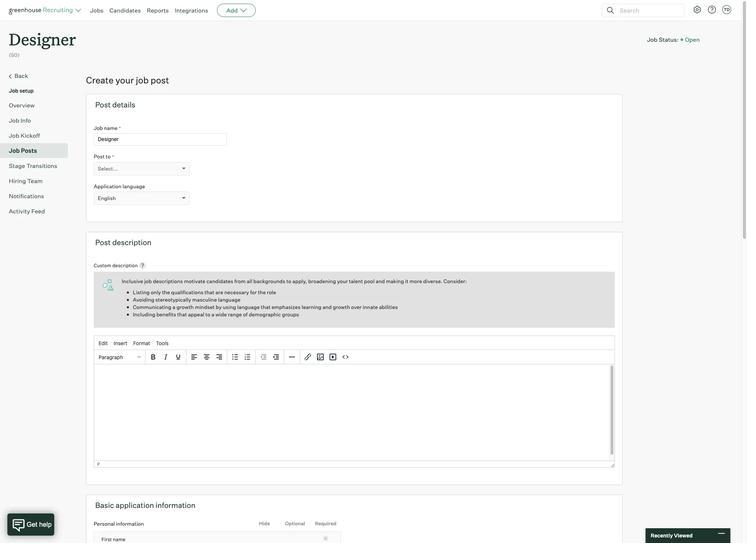Task type: vqa. For each thing, say whether or not it's contained in the screenshot.
FROM
yes



Task type: describe. For each thing, give the bounding box(es) containing it.
recently viewed
[[651, 533, 693, 539]]

insert
[[114, 340, 127, 346]]

overview
[[9, 101, 35, 109]]

2 the from the left
[[258, 289, 266, 296]]

create
[[86, 75, 114, 86]]

inclusive job descriptions motivate candidates from all backgrounds to apply, broadening your talent pool and making it more diverse. consider:
[[122, 278, 467, 285]]

name for first name
[[113, 537, 125, 543]]

notifications
[[9, 192, 44, 200]]

consider:
[[444, 278, 467, 285]]

1 vertical spatial your
[[337, 278, 348, 285]]

paragraph group
[[94, 350, 615, 365]]

innate
[[363, 304, 378, 310]]

emphasizes
[[272, 304, 301, 310]]

notifications link
[[9, 192, 65, 200]]

stage
[[9, 162, 25, 169]]

custom
[[94, 263, 111, 269]]

resize image
[[611, 464, 615, 468]]

td button
[[723, 5, 732, 14]]

2 vertical spatial language
[[237, 304, 260, 310]]

pool
[[364, 278, 375, 285]]

post description
[[95, 238, 152, 247]]

hiring
[[9, 177, 26, 185]]

1 vertical spatial language
[[218, 297, 241, 303]]

1 toolbar from the left
[[146, 350, 187, 365]]

by
[[216, 304, 222, 310]]

groups
[[282, 312, 299, 318]]

details
[[112, 100, 136, 109]]

0 vertical spatial that
[[205, 289, 215, 296]]

job for job status:
[[648, 36, 658, 43]]

job for job info
[[9, 117, 19, 124]]

stereotypically
[[156, 297, 191, 303]]

integrations link
[[175, 7, 208, 14]]

posts
[[21, 147, 37, 154]]

job setup
[[9, 87, 34, 94]]

job info link
[[9, 116, 65, 125]]

2 vertical spatial that
[[177, 312, 187, 318]]

using
[[223, 304, 236, 310]]

job kickoff link
[[9, 131, 65, 140]]

setup
[[19, 87, 34, 94]]

kickoff
[[21, 132, 40, 139]]

job for job setup
[[9, 87, 18, 94]]

job posts
[[9, 147, 37, 154]]

(50)
[[9, 52, 20, 58]]

from
[[235, 278, 246, 285]]

english option
[[98, 195, 116, 201]]

add button
[[217, 4, 256, 17]]

2 toolbar from the left
[[187, 350, 228, 365]]

job for job name
[[94, 125, 103, 131]]

p
[[97, 462, 100, 467]]

1 growth from the left
[[177, 304, 194, 310]]

p button
[[97, 462, 100, 467]]

reports link
[[147, 7, 169, 14]]

first name
[[102, 537, 125, 543]]

stage transitions
[[9, 162, 57, 169]]

open
[[686, 36, 700, 43]]

0 vertical spatial and
[[376, 278, 385, 285]]

menu bar containing edit
[[94, 336, 615, 351]]

format
[[133, 340, 150, 346]]

hiring team
[[9, 177, 43, 185]]

designer link
[[9, 21, 76, 51]]

paragraph
[[99, 354, 123, 360]]

of
[[243, 312, 248, 318]]

designer
[[9, 28, 76, 50]]

optional
[[285, 521, 305, 527]]

basic application information
[[95, 501, 196, 510]]

paragraph button
[[96, 351, 144, 364]]

benefits
[[157, 312, 176, 318]]

0 vertical spatial to
[[106, 153, 111, 160]]

4 toolbar from the left
[[256, 350, 284, 365]]

abilities
[[379, 304, 398, 310]]

inclusive
[[122, 278, 143, 285]]

more
[[410, 278, 422, 285]]

0 vertical spatial job
[[136, 75, 149, 86]]

back link
[[9, 71, 65, 81]]

0 horizontal spatial a
[[173, 304, 176, 310]]

2 growth from the left
[[333, 304, 350, 310]]

td
[[724, 7, 730, 12]]

post
[[151, 75, 169, 86]]

td button
[[722, 4, 733, 16]]

job posts link
[[9, 146, 65, 155]]

basic
[[95, 501, 114, 510]]

job kickoff
[[9, 132, 40, 139]]

jobs
[[90, 7, 104, 14]]

hide
[[259, 521, 270, 527]]

making
[[386, 278, 404, 285]]

backgrounds
[[254, 278, 286, 285]]

job info
[[9, 117, 31, 124]]



Task type: locate. For each thing, give the bounding box(es) containing it.
None radio
[[324, 536, 328, 541]]

edit button
[[96, 337, 111, 350]]

1 the from the left
[[162, 289, 170, 296]]

wide
[[216, 312, 227, 318]]

role
[[267, 289, 276, 296]]

a down stereotypically
[[173, 304, 176, 310]]

to down mindset
[[206, 312, 211, 318]]

description for post description
[[112, 238, 152, 247]]

custom description
[[94, 263, 138, 269]]

recently
[[651, 533, 674, 539]]

0 horizontal spatial and
[[323, 304, 332, 310]]

job up listing
[[144, 278, 152, 285]]

masculine
[[192, 297, 217, 303]]

feed
[[31, 208, 45, 215]]

post left details
[[95, 100, 111, 109]]

0 vertical spatial your
[[116, 75, 134, 86]]

candidates link
[[110, 7, 141, 14]]

tools
[[156, 340, 169, 346]]

reports
[[147, 7, 169, 14]]

description up the custom description
[[112, 238, 152, 247]]

1 horizontal spatial and
[[376, 278, 385, 285]]

job
[[648, 36, 658, 43], [9, 87, 18, 94], [9, 117, 19, 124], [94, 125, 103, 131], [9, 132, 19, 139], [9, 147, 20, 154]]

transitions
[[26, 162, 57, 169]]

a left wide
[[212, 312, 215, 318]]

0 horizontal spatial to
[[106, 153, 111, 160]]

3 toolbar from the left
[[228, 350, 256, 365]]

1 vertical spatial information
[[116, 521, 144, 527]]

0 vertical spatial a
[[173, 304, 176, 310]]

post for post description
[[95, 238, 111, 247]]

growth left "over" on the bottom left of page
[[333, 304, 350, 310]]

activity
[[9, 208, 30, 215]]

job down post details
[[94, 125, 103, 131]]

2 vertical spatial post
[[95, 238, 111, 247]]

appeal
[[188, 312, 204, 318]]

that
[[205, 289, 215, 296], [261, 304, 271, 310], [177, 312, 187, 318]]

1 horizontal spatial that
[[205, 289, 215, 296]]

0 horizontal spatial information
[[116, 521, 144, 527]]

application
[[116, 501, 154, 510]]

job for job posts
[[9, 147, 20, 154]]

required
[[315, 521, 337, 527]]

add
[[227, 7, 238, 14]]

1 horizontal spatial information
[[156, 501, 196, 510]]

1 horizontal spatial the
[[258, 289, 266, 296]]

1 horizontal spatial a
[[212, 312, 215, 318]]

and
[[376, 278, 385, 285], [323, 304, 332, 310]]

description up inclusive
[[112, 263, 138, 269]]

0 vertical spatial language
[[123, 183, 145, 189]]

stage transitions link
[[9, 161, 65, 170]]

name for job name
[[104, 125, 118, 131]]

candidates
[[207, 278, 233, 285]]

job left status:
[[648, 36, 658, 43]]

1 vertical spatial a
[[212, 312, 215, 318]]

application language
[[94, 183, 145, 189]]

and right pool
[[376, 278, 385, 285]]

to inside listing only the qualifications that are necessary for the role avoiding stereotypically masculine language communicating a growth mindset by using language that emphasizes learning and growth over innate abilities including benefits that appeal to a wide range of demographic groups
[[206, 312, 211, 318]]

broadening
[[308, 278, 336, 285]]

and inside listing only the qualifications that are necessary for the role avoiding stereotypically masculine language communicating a growth mindset by using language that emphasizes learning and growth over innate abilities including benefits that appeal to a wide range of demographic groups
[[323, 304, 332, 310]]

Search text field
[[618, 5, 678, 16]]

qualifications
[[171, 289, 204, 296]]

1 vertical spatial name
[[113, 537, 125, 543]]

2 description from the top
[[112, 263, 138, 269]]

1 vertical spatial description
[[112, 263, 138, 269]]

0 vertical spatial name
[[104, 125, 118, 131]]

integrations
[[175, 7, 208, 14]]

menu bar
[[94, 336, 615, 351]]

avoiding
[[133, 297, 154, 303]]

application
[[94, 183, 122, 189]]

viewed
[[675, 533, 693, 539]]

post up select...
[[94, 153, 105, 160]]

toolbar
[[146, 350, 187, 365], [187, 350, 228, 365], [228, 350, 256, 365], [256, 350, 284, 365], [300, 350, 354, 365]]

job left 'kickoff' on the top of the page
[[9, 132, 19, 139]]

1 horizontal spatial your
[[337, 278, 348, 285]]

format button
[[130, 337, 153, 350]]

0 vertical spatial description
[[112, 238, 152, 247]]

team
[[27, 177, 43, 185]]

that up demographic
[[261, 304, 271, 310]]

personal information
[[94, 521, 144, 527]]

None text field
[[94, 133, 227, 146]]

job left posts
[[9, 147, 20, 154]]

only
[[151, 289, 161, 296]]

communicating
[[133, 304, 172, 310]]

configure image
[[693, 5, 702, 14]]

language
[[123, 183, 145, 189], [218, 297, 241, 303], [237, 304, 260, 310]]

job
[[136, 75, 149, 86], [144, 278, 152, 285]]

post for post to
[[94, 153, 105, 160]]

back
[[14, 72, 28, 79]]

post to
[[94, 153, 111, 160]]

post up custom on the left top of the page
[[95, 238, 111, 247]]

name down post details
[[104, 125, 118, 131]]

growth
[[177, 304, 194, 310], [333, 304, 350, 310]]

job for job kickoff
[[9, 132, 19, 139]]

job left 'post'
[[136, 75, 149, 86]]

including
[[133, 312, 155, 318]]

2 horizontal spatial that
[[261, 304, 271, 310]]

0 horizontal spatial growth
[[177, 304, 194, 310]]

description
[[112, 238, 152, 247], [112, 263, 138, 269]]

your left talent
[[337, 278, 348, 285]]

language up 'using'
[[218, 297, 241, 303]]

name right first
[[113, 537, 125, 543]]

listing only the qualifications that are necessary for the role avoiding stereotypically masculine language communicating a growth mindset by using language that emphasizes learning and growth over innate abilities including benefits that appeal to a wide range of demographic groups
[[133, 289, 398, 318]]

the right for
[[258, 289, 266, 296]]

2 horizontal spatial to
[[287, 278, 292, 285]]

and right learning
[[323, 304, 332, 310]]

post for post details
[[95, 100, 111, 109]]

job left info at the top left of page
[[9, 117, 19, 124]]

that left appeal
[[177, 312, 187, 318]]

job left setup
[[9, 87, 18, 94]]

1 vertical spatial post
[[94, 153, 105, 160]]

descriptions
[[153, 278, 183, 285]]

post
[[95, 100, 111, 109], [94, 153, 105, 160], [95, 238, 111, 247]]

insert button
[[111, 337, 130, 350]]

apply,
[[293, 278, 307, 285]]

to left apply,
[[287, 278, 292, 285]]

0 horizontal spatial the
[[162, 289, 170, 296]]

talent
[[349, 278, 363, 285]]

all
[[247, 278, 253, 285]]

motivate
[[184, 278, 206, 285]]

0 horizontal spatial your
[[116, 75, 134, 86]]

edit
[[99, 340, 108, 346]]

0 horizontal spatial that
[[177, 312, 187, 318]]

1 horizontal spatial growth
[[333, 304, 350, 310]]

english
[[98, 195, 116, 201]]

mindset
[[195, 304, 215, 310]]

1 vertical spatial and
[[323, 304, 332, 310]]

activity feed link
[[9, 207, 65, 216]]

1 description from the top
[[112, 238, 152, 247]]

0 vertical spatial information
[[156, 501, 196, 510]]

it
[[405, 278, 409, 285]]

that up masculine
[[205, 289, 215, 296]]

your up details
[[116, 75, 134, 86]]

1 vertical spatial to
[[287, 278, 292, 285]]

growth up appeal
[[177, 304, 194, 310]]

post details
[[95, 100, 136, 109]]

1 horizontal spatial to
[[206, 312, 211, 318]]

0 vertical spatial post
[[95, 100, 111, 109]]

2 vertical spatial to
[[206, 312, 211, 318]]

1 vertical spatial that
[[261, 304, 271, 310]]

create your job post
[[86, 75, 169, 86]]

diverse.
[[424, 278, 443, 285]]

language right application
[[123, 183, 145, 189]]

status:
[[659, 36, 679, 43]]

necessary
[[225, 289, 249, 296]]

range
[[228, 312, 242, 318]]

tools button
[[153, 337, 172, 350]]

5 toolbar from the left
[[300, 350, 354, 365]]

the right only
[[162, 289, 170, 296]]

over
[[351, 304, 362, 310]]

designer (50)
[[9, 28, 76, 58]]

to up select...
[[106, 153, 111, 160]]

learning
[[302, 304, 322, 310]]

description for custom description
[[112, 263, 138, 269]]

language up of on the left of the page
[[237, 304, 260, 310]]

1 vertical spatial job
[[144, 278, 152, 285]]

candidates
[[110, 7, 141, 14]]

are
[[216, 289, 223, 296]]

greenhouse recruiting image
[[9, 6, 75, 15]]



